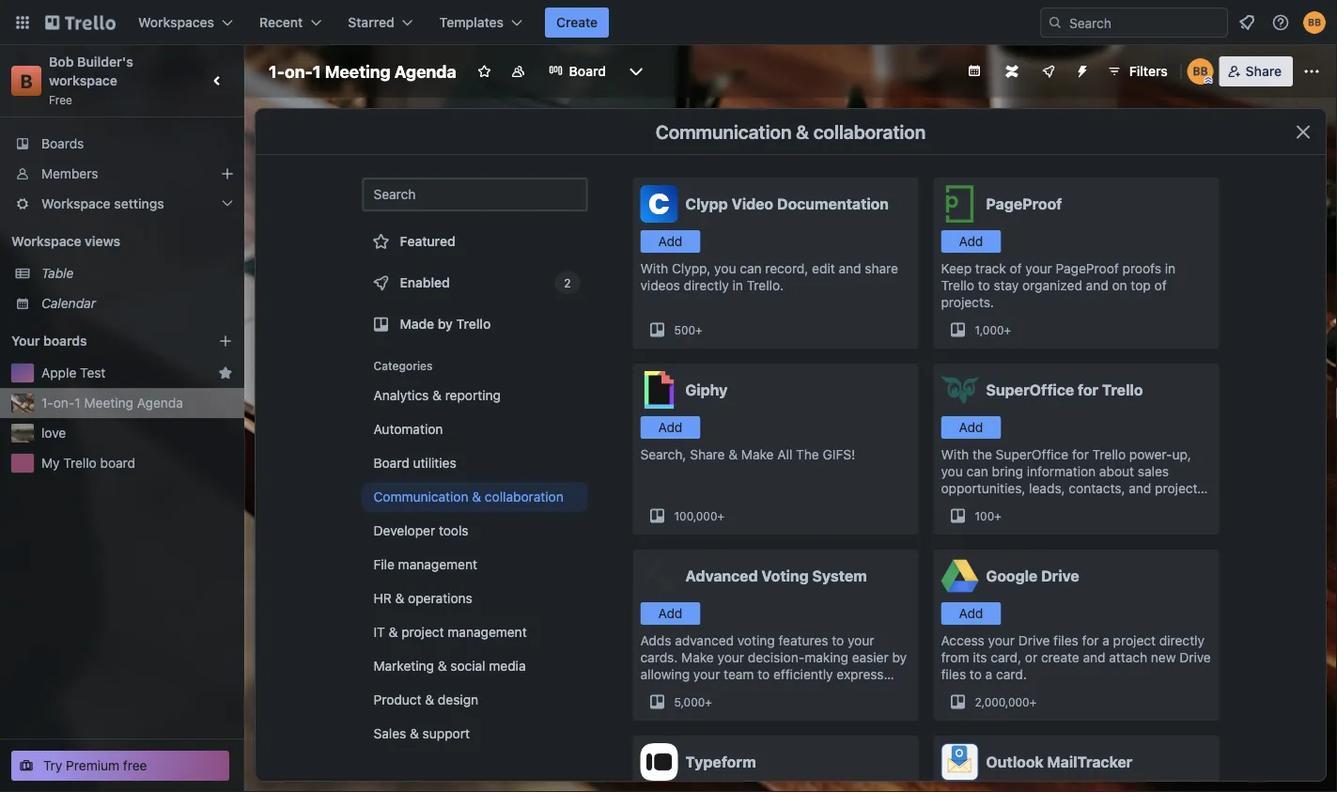 Task type: describe. For each thing, give the bounding box(es) containing it.
tools
[[439, 523, 469, 538]]

utilities
[[413, 455, 456, 471]]

add board image
[[218, 334, 233, 349]]

analytics & reporting link
[[362, 381, 588, 411]]

management inside 'link'
[[398, 557, 477, 572]]

automation
[[374, 421, 443, 437]]

1- inside 'text field'
[[269, 61, 285, 81]]

& for sales & support link
[[410, 726, 419, 741]]

1 vertical spatial share
[[690, 447, 725, 462]]

& up "clypp video documentation"
[[796, 120, 809, 142]]

calendar link
[[41, 294, 233, 313]]

voting
[[762, 567, 809, 585]]

add button for google drive
[[941, 602, 1001, 625]]

0 vertical spatial a
[[1102, 633, 1110, 648]]

0 notifications image
[[1236, 11, 1258, 34]]

views
[[85, 233, 120, 249]]

on
[[1112, 278, 1127, 293]]

1 inside 1-on-1 meeting agenda link
[[75, 395, 81, 411]]

efficiently
[[773, 667, 833, 682]]

you inside 'with the superoffice for trello power-up, you can bring information about sales opportunities, leads, contacts, and projects to your cards.'
[[941, 464, 963, 479]]

1 inside the "1-on-1 meeting agenda" 'text field'
[[313, 61, 321, 81]]

customize views image
[[627, 62, 645, 81]]

trello.
[[747, 278, 784, 293]]

boards
[[41, 136, 84, 151]]

and inside with clypp, you can record, edit and share videos directly in trello.
[[839, 261, 861, 276]]

add button for advanced voting system
[[640, 602, 700, 625]]

with clypp, you can record, edit and share videos directly in trello.
[[640, 261, 898, 293]]

card.
[[996, 667, 1027, 682]]

1,000 +
[[975, 323, 1011, 336]]

add button for giphy
[[640, 416, 700, 439]]

advanced
[[685, 567, 758, 585]]

100
[[975, 509, 994, 522]]

developer tools link
[[362, 516, 588, 546]]

file management link
[[362, 550, 588, 580]]

back to home image
[[45, 8, 116, 38]]

clypp
[[685, 195, 728, 213]]

0 vertical spatial collaboration
[[813, 120, 926, 142]]

2 vertical spatial drive
[[1179, 650, 1211, 665]]

apple test
[[41, 365, 106, 381]]

file management
[[374, 557, 477, 572]]

search image
[[1048, 15, 1063, 30]]

organized
[[1022, 278, 1082, 293]]

automation image
[[1067, 56, 1094, 83]]

new
[[1151, 650, 1176, 665]]

power ups image
[[1041, 64, 1056, 79]]

automation link
[[362, 414, 588, 444]]

workspace settings button
[[0, 189, 244, 219]]

templates
[[439, 15, 504, 30]]

can inside 'with the superoffice for trello power-up, you can bring information about sales opportunities, leads, contacts, and projects to your cards.'
[[967, 464, 988, 479]]

clypp,
[[672, 261, 711, 276]]

project inside the access your drive files for a project directly from its card, or create and attach new drive files to a card.
[[1113, 633, 1156, 648]]

my trello board link
[[41, 454, 233, 473]]

0 vertical spatial drive
[[1041, 567, 1079, 585]]

with for superoffice
[[941, 447, 969, 462]]

1-on-1 meeting agenda inside 'text field'
[[269, 61, 456, 81]]

adds
[[640, 633, 671, 648]]

workspace navigation collapse icon image
[[205, 68, 231, 94]]

0 vertical spatial communication & collaboration
[[656, 120, 926, 142]]

you inside with clypp, you can record, edit and share videos directly in trello.
[[714, 261, 736, 276]]

add for advanced voting system
[[658, 606, 683, 621]]

add for pageproof
[[959, 233, 983, 249]]

top
[[1131, 278, 1151, 293]]

100 +
[[975, 509, 1001, 522]]

to inside keep track of your pageproof proofs in trello to stay organized and on top of projects.
[[978, 278, 990, 293]]

1 vertical spatial communication & collaboration
[[374, 489, 564, 505]]

+ for advanced
[[705, 695, 712, 708]]

share
[[865, 261, 898, 276]]

0 vertical spatial superoffice
[[986, 381, 1074, 399]]

workspaces button
[[127, 8, 244, 38]]

add for clypp video documentation
[[658, 233, 683, 249]]

stay
[[994, 278, 1019, 293]]

starred icon image
[[218, 366, 233, 381]]

0 horizontal spatial collaboration
[[485, 489, 564, 505]]

members link
[[0, 159, 244, 189]]

1-on-1 meeting agenda link
[[41, 394, 233, 412]]

meeting inside 1-on-1 meeting agenda link
[[84, 395, 133, 411]]

filters button
[[1101, 56, 1173, 86]]

video
[[732, 195, 773, 213]]

Search text field
[[362, 178, 588, 211]]

love link
[[41, 424, 233, 443]]

starred button
[[337, 8, 424, 38]]

your
[[11, 333, 40, 349]]

on- inside 'text field'
[[285, 61, 313, 81]]

features
[[778, 633, 828, 648]]

0 vertical spatial of
[[1010, 261, 1022, 276]]

my trello board
[[41, 455, 135, 471]]

communication & collaboration link
[[362, 482, 588, 512]]

directly inside with clypp, you can record, edit and share videos directly in trello.
[[684, 278, 729, 293]]

1 vertical spatial agenda
[[137, 395, 183, 411]]

it
[[374, 624, 385, 640]]

starred
[[348, 15, 394, 30]]

add button for superoffice for trello
[[941, 416, 1001, 439]]

it & project management
[[374, 624, 527, 640]]

clypp video documentation
[[685, 195, 889, 213]]

settings
[[114, 196, 164, 211]]

templates button
[[428, 8, 534, 38]]

trello right made
[[456, 316, 491, 332]]

typeform
[[685, 753, 756, 771]]

500
[[674, 323, 695, 336]]

free
[[123, 758, 147, 773]]

leads,
[[1029, 481, 1065, 496]]

proofs
[[1122, 261, 1161, 276]]

filters
[[1129, 63, 1168, 79]]

to down the decision-
[[758, 667, 770, 682]]

hr
[[374, 591, 392, 606]]

and inside 'with the superoffice for trello power-up, you can bring information about sales opportunities, leads, contacts, and projects to your cards.'
[[1129, 481, 1151, 496]]

outlook mailtracker
[[986, 753, 1133, 771]]

create button
[[545, 8, 609, 38]]

500 +
[[674, 323, 702, 336]]

track
[[975, 261, 1006, 276]]

0 vertical spatial bob builder (bobbuilder40) image
[[1303, 11, 1326, 34]]

1 vertical spatial bob builder (bobbuilder40) image
[[1187, 58, 1214, 85]]

b link
[[11, 66, 41, 96]]

search, share & make all the gifs!
[[640, 447, 855, 462]]

& for "it & project management" link
[[389, 624, 398, 640]]

board
[[100, 455, 135, 471]]

workspace visible image
[[511, 64, 526, 79]]

bob builder's workspace free
[[49, 54, 137, 106]]

or
[[1025, 650, 1038, 665]]

100,000 +
[[674, 509, 725, 522]]

access your drive files for a project directly from its card, or create and attach new drive files to a card.
[[941, 633, 1211, 682]]

& for analytics & reporting link
[[432, 388, 442, 403]]

add for google drive
[[959, 606, 983, 621]]

1 vertical spatial on-
[[53, 395, 75, 411]]

your inside 'with the superoffice for trello power-up, you can bring information about sales opportunities, leads, contacts, and projects to your cards.'
[[957, 498, 984, 513]]

0 horizontal spatial project
[[401, 624, 444, 640]]

1 vertical spatial drive
[[1018, 633, 1050, 648]]

superoffice inside 'with the superoffice for trello power-up, you can bring information about sales opportunities, leads, contacts, and projects to your cards.'
[[996, 447, 1069, 462]]

trello inside 'with the superoffice for trello power-up, you can bring information about sales opportunities, leads, contacts, and projects to your cards.'
[[1093, 447, 1126, 462]]

try premium free button
[[11, 751, 229, 781]]

this member is an admin of this board. image
[[1204, 76, 1213, 85]]

create
[[556, 15, 598, 30]]

0 vertical spatial for
[[1078, 381, 1099, 399]]

in inside keep track of your pageproof proofs in trello to stay organized and on top of projects.
[[1165, 261, 1176, 276]]

can inside with clypp, you can record, edit and share videos directly in trello.
[[740, 261, 762, 276]]

boards
[[43, 333, 87, 349]]

from
[[941, 650, 969, 665]]

record,
[[765, 261, 808, 276]]

0 vertical spatial make
[[741, 447, 774, 462]]

cards. inside 'adds advanced voting features to your cards. make your decision-making easier by allowing your team to efficiently express their opinions!'
[[640, 650, 678, 665]]

try
[[43, 758, 62, 773]]

card,
[[991, 650, 1021, 665]]

& for marketing & social media link
[[438, 658, 447, 674]]

analytics
[[374, 388, 429, 403]]

trello up power-
[[1102, 381, 1143, 399]]

developer
[[374, 523, 435, 538]]

decision-
[[748, 650, 805, 665]]

recent button
[[248, 8, 333, 38]]

open information menu image
[[1271, 13, 1290, 32]]

premium
[[66, 758, 119, 773]]

0 vertical spatial communication
[[656, 120, 792, 142]]



Task type: vqa. For each thing, say whether or not it's contained in the screenshot.
things.
no



Task type: locate. For each thing, give the bounding box(es) containing it.
cards. down adds
[[640, 650, 678, 665]]

2 vertical spatial for
[[1082, 633, 1099, 648]]

test
[[80, 365, 106, 381]]

calendar power-up image
[[967, 63, 982, 78]]

Board name text field
[[259, 56, 466, 86]]

1 horizontal spatial communication & collaboration
[[656, 120, 926, 142]]

with up videos
[[640, 261, 668, 276]]

make down advanced
[[681, 650, 714, 665]]

all
[[777, 447, 792, 462]]

files up create
[[1054, 633, 1079, 648]]

0 vertical spatial can
[[740, 261, 762, 276]]

1 horizontal spatial can
[[967, 464, 988, 479]]

and right edit
[[839, 261, 861, 276]]

1 horizontal spatial with
[[941, 447, 969, 462]]

switch to… image
[[13, 13, 32, 32]]

1 horizontal spatial meeting
[[325, 61, 391, 81]]

workspace
[[41, 196, 111, 211], [11, 233, 81, 249]]

you up 'opportunities,'
[[941, 464, 963, 479]]

in
[[1165, 261, 1176, 276], [733, 278, 743, 293]]

1 horizontal spatial communication
[[656, 120, 792, 142]]

Search field
[[1063, 8, 1227, 37]]

add up clypp, in the right top of the page
[[658, 233, 683, 249]]

and right create
[[1083, 650, 1106, 665]]

try premium free
[[43, 758, 147, 773]]

reporting
[[445, 388, 501, 403]]

add button for clypp video documentation
[[640, 230, 700, 253]]

your inside the access your drive files for a project directly from its card, or create and attach new drive files to a card.
[[988, 633, 1015, 648]]

0 horizontal spatial board
[[374, 455, 409, 471]]

1 horizontal spatial collaboration
[[813, 120, 926, 142]]

0 vertical spatial cards.
[[987, 498, 1025, 513]]

with for clypp
[[640, 261, 668, 276]]

0 horizontal spatial 1
[[75, 395, 81, 411]]

superoffice up bring
[[996, 447, 1069, 462]]

bob builder (bobbuilder40) image
[[1303, 11, 1326, 34], [1187, 58, 1214, 85]]

+ for clypp
[[695, 323, 702, 336]]

1-on-1 meeting agenda down starred
[[269, 61, 456, 81]]

and down sales
[[1129, 481, 1151, 496]]

& right 'sales' at the bottom left of page
[[410, 726, 419, 741]]

outlook
[[986, 753, 1044, 771]]

0 horizontal spatial files
[[941, 667, 966, 682]]

cards. inside 'with the superoffice for trello power-up, you can bring information about sales opportunities, leads, contacts, and projects to your cards.'
[[987, 498, 1025, 513]]

0 vertical spatial share
[[1246, 63, 1282, 79]]

of up stay at right top
[[1010, 261, 1022, 276]]

your up organized
[[1025, 261, 1052, 276]]

& down board utilities link
[[472, 489, 481, 505]]

0 horizontal spatial meeting
[[84, 395, 133, 411]]

1 vertical spatial directly
[[1159, 633, 1205, 648]]

to inside the access your drive files for a project directly from its card, or create and attach new drive files to a card.
[[970, 667, 982, 682]]

add up adds
[[658, 606, 683, 621]]

and inside the access your drive files for a project directly from its card, or create and attach new drive files to a card.
[[1083, 650, 1106, 665]]

management
[[398, 557, 477, 572], [448, 624, 527, 640]]

board inside "link"
[[569, 63, 606, 79]]

to up the making
[[832, 633, 844, 648]]

1 vertical spatial make
[[681, 650, 714, 665]]

1 vertical spatial management
[[448, 624, 527, 640]]

product & design link
[[362, 685, 588, 715]]

0 horizontal spatial directly
[[684, 278, 729, 293]]

table
[[41, 265, 74, 281]]

with inside with clypp, you can record, edit and share videos directly in trello.
[[640, 261, 668, 276]]

drive up or
[[1018, 633, 1050, 648]]

1 vertical spatial collaboration
[[485, 489, 564, 505]]

by inside 'adds advanced voting features to your cards. make your decision-making easier by allowing your team to efficiently express their opinions!'
[[892, 650, 907, 665]]

projects
[[1155, 481, 1204, 496]]

collaboration down board utilities link
[[485, 489, 564, 505]]

your up easier at right
[[848, 633, 874, 648]]

make left all
[[741, 447, 774, 462]]

& for communication & collaboration link at left
[[472, 489, 481, 505]]

your down 'opportunities,'
[[957, 498, 984, 513]]

communication & collaboration
[[656, 120, 926, 142], [374, 489, 564, 505]]

bring
[[992, 464, 1023, 479]]

1 vertical spatial cards.
[[640, 650, 678, 665]]

add button up the keep on the right top
[[941, 230, 1001, 253]]

1 horizontal spatial board
[[569, 63, 606, 79]]

1 horizontal spatial 1
[[313, 61, 321, 81]]

your boards
[[11, 333, 87, 349]]

0 vertical spatial board
[[569, 63, 606, 79]]

adds advanced voting features to your cards. make your decision-making easier by allowing your team to efficiently express their opinions!
[[640, 633, 907, 699]]

meeting down test
[[84, 395, 133, 411]]

superoffice for trello
[[986, 381, 1143, 399]]

members
[[41, 166, 98, 181]]

add up the keep on the right top
[[959, 233, 983, 249]]

calendar
[[41, 296, 96, 311]]

in left the trello.
[[733, 278, 743, 293]]

boards link
[[0, 129, 244, 159]]

1 horizontal spatial in
[[1165, 261, 1176, 276]]

add up search,
[[658, 420, 683, 435]]

0 horizontal spatial you
[[714, 261, 736, 276]]

trello up 'about'
[[1093, 447, 1126, 462]]

workspace settings
[[41, 196, 164, 211]]

0 horizontal spatial share
[[690, 447, 725, 462]]

add button up search,
[[640, 416, 700, 439]]

project up attach
[[1113, 633, 1156, 648]]

mailtracker
[[1047, 753, 1133, 771]]

superoffice down "1,000 +"
[[986, 381, 1074, 399]]

0 vertical spatial 1-
[[269, 61, 285, 81]]

share right search,
[[690, 447, 725, 462]]

0 horizontal spatial can
[[740, 261, 762, 276]]

add button up the the
[[941, 416, 1001, 439]]

agenda inside 'text field'
[[394, 61, 456, 81]]

1 vertical spatial in
[[733, 278, 743, 293]]

0 horizontal spatial communication & collaboration
[[374, 489, 564, 505]]

communication & collaboration down board utilities link
[[374, 489, 564, 505]]

1 horizontal spatial project
[[1113, 633, 1156, 648]]

0 vertical spatial 1-on-1 meeting agenda
[[269, 61, 456, 81]]

add button up clypp, in the right top of the page
[[640, 230, 700, 253]]

1 down 'recent' popup button
[[313, 61, 321, 81]]

0 vertical spatial by
[[438, 316, 453, 332]]

workspace views
[[11, 233, 120, 249]]

workspace for workspace settings
[[41, 196, 111, 211]]

& left social
[[438, 658, 447, 674]]

on- down 'recent' popup button
[[285, 61, 313, 81]]

your up team
[[717, 650, 744, 665]]

1 vertical spatial of
[[1154, 278, 1167, 293]]

board left customize views icon
[[569, 63, 606, 79]]

1 horizontal spatial share
[[1246, 63, 1282, 79]]

communication up clypp
[[656, 120, 792, 142]]

system
[[812, 567, 867, 585]]

0 vertical spatial pageproof
[[986, 195, 1062, 213]]

attach
[[1109, 650, 1147, 665]]

a up attach
[[1102, 633, 1110, 648]]

+
[[695, 323, 702, 336], [1004, 323, 1011, 336], [717, 509, 725, 522], [994, 509, 1001, 522], [705, 695, 712, 708], [1030, 695, 1037, 708]]

meeting down starred
[[325, 61, 391, 81]]

0 horizontal spatial of
[[1010, 261, 1022, 276]]

& right it
[[389, 624, 398, 640]]

1 horizontal spatial on-
[[285, 61, 313, 81]]

add up access
[[959, 606, 983, 621]]

1 horizontal spatial you
[[941, 464, 963, 479]]

to down track
[[978, 278, 990, 293]]

trello down the keep on the right top
[[941, 278, 974, 293]]

1 horizontal spatial 1-on-1 meeting agenda
[[269, 61, 456, 81]]

trello right my
[[63, 455, 97, 471]]

share inside share button
[[1246, 63, 1282, 79]]

share left show menu icon on the top right of page
[[1246, 63, 1282, 79]]

board for board utilities
[[374, 455, 409, 471]]

0 horizontal spatial cards.
[[640, 650, 678, 665]]

1-
[[269, 61, 285, 81], [41, 395, 53, 411]]

workspace down members
[[41, 196, 111, 211]]

and inside keep track of your pageproof proofs in trello to stay organized and on top of projects.
[[1086, 278, 1109, 293]]

management down hr & operations link
[[448, 624, 527, 640]]

a down its
[[985, 667, 992, 682]]

express
[[837, 667, 884, 682]]

drive right google
[[1041, 567, 1079, 585]]

to down its
[[970, 667, 982, 682]]

making
[[805, 650, 848, 665]]

0 horizontal spatial 1-on-1 meeting agenda
[[41, 395, 183, 411]]

& right hr
[[395, 591, 404, 606]]

about
[[1099, 464, 1134, 479]]

0 horizontal spatial in
[[733, 278, 743, 293]]

giphy
[[685, 381, 728, 399]]

1 down apple test
[[75, 395, 81, 411]]

workspaces
[[138, 15, 214, 30]]

agenda up "love" link on the left bottom of page
[[137, 395, 183, 411]]

workspace up table
[[11, 233, 81, 249]]

& left design
[[425, 692, 434, 708]]

communication up developer tools
[[374, 489, 468, 505]]

to left 100
[[941, 498, 953, 513]]

in inside with clypp, you can record, edit and share videos directly in trello.
[[733, 278, 743, 293]]

for inside the access your drive files for a project directly from its card, or create and attach new drive files to a card.
[[1082, 633, 1099, 648]]

to inside 'with the superoffice for trello power-up, you can bring information about sales opportunities, leads, contacts, and projects to your cards.'
[[941, 498, 953, 513]]

0 vertical spatial on-
[[285, 61, 313, 81]]

& for hr & operations link
[[395, 591, 404, 606]]

meeting inside the "1-on-1 meeting agenda" 'text field'
[[325, 61, 391, 81]]

1 horizontal spatial 1-
[[269, 61, 285, 81]]

bob builder (bobbuilder40) image right filters
[[1187, 58, 1214, 85]]

drive right "new"
[[1179, 650, 1211, 665]]

add for superoffice for trello
[[959, 420, 983, 435]]

0 vertical spatial 1
[[313, 61, 321, 81]]

free
[[49, 93, 72, 106]]

1 horizontal spatial a
[[1102, 633, 1110, 648]]

file
[[374, 557, 395, 572]]

featured
[[400, 233, 455, 249]]

0 vertical spatial with
[[640, 261, 668, 276]]

0 horizontal spatial by
[[438, 316, 453, 332]]

files down from
[[941, 667, 966, 682]]

team
[[724, 667, 754, 682]]

1 vertical spatial 1-on-1 meeting agenda
[[41, 395, 183, 411]]

0 horizontal spatial make
[[681, 650, 714, 665]]

of right top
[[1154, 278, 1167, 293]]

1,000
[[975, 323, 1004, 336]]

0 horizontal spatial agenda
[[137, 395, 183, 411]]

1 horizontal spatial bob builder (bobbuilder40) image
[[1303, 11, 1326, 34]]

confluence icon image
[[1005, 65, 1018, 78]]

1 vertical spatial files
[[941, 667, 966, 682]]

1-on-1 meeting agenda down "apple test" link
[[41, 395, 183, 411]]

create
[[1041, 650, 1079, 665]]

add button up access
[[941, 602, 1001, 625]]

1 horizontal spatial cards.
[[987, 498, 1025, 513]]

1- down recent
[[269, 61, 285, 81]]

keep
[[941, 261, 972, 276]]

pageproof inside keep track of your pageproof proofs in trello to stay organized and on top of projects.
[[1056, 261, 1119, 276]]

1 horizontal spatial directly
[[1159, 633, 1205, 648]]

1 vertical spatial a
[[985, 667, 992, 682]]

recent
[[259, 15, 303, 30]]

its
[[973, 650, 987, 665]]

1 vertical spatial board
[[374, 455, 409, 471]]

advanced
[[675, 633, 734, 648]]

agenda left star or unstar board image
[[394, 61, 456, 81]]

show menu image
[[1302, 62, 1321, 81]]

bob
[[49, 54, 74, 70]]

on- down apple
[[53, 395, 75, 411]]

1- up 'love'
[[41, 395, 53, 411]]

+ for superoffice
[[994, 509, 1001, 522]]

0 vertical spatial files
[[1054, 633, 1079, 648]]

gifs!
[[823, 447, 855, 462]]

0 vertical spatial management
[[398, 557, 477, 572]]

by right easier at right
[[892, 650, 907, 665]]

1 vertical spatial communication
[[374, 489, 468, 505]]

of
[[1010, 261, 1022, 276], [1154, 278, 1167, 293]]

collaboration
[[813, 120, 926, 142], [485, 489, 564, 505]]

0 horizontal spatial communication
[[374, 489, 468, 505]]

0 horizontal spatial on-
[[53, 395, 75, 411]]

and left on
[[1086, 278, 1109, 293]]

sales
[[1138, 464, 1169, 479]]

operations
[[408, 591, 472, 606]]

directly up "new"
[[1159, 633, 1205, 648]]

projects.
[[941, 295, 994, 310]]

add for giphy
[[658, 420, 683, 435]]

categories
[[374, 359, 433, 372]]

workspace inside dropdown button
[[41, 196, 111, 211]]

+ for google
[[1030, 695, 1037, 708]]

b
[[20, 70, 32, 92]]

your inside keep track of your pageproof proofs in trello to stay organized and on top of projects.
[[1025, 261, 1052, 276]]

for inside 'with the superoffice for trello power-up, you can bring information about sales opportunities, leads, contacts, and projects to your cards.'
[[1072, 447, 1089, 462]]

marketing
[[374, 658, 434, 674]]

add up the the
[[959, 420, 983, 435]]

agenda
[[394, 61, 456, 81], [137, 395, 183, 411]]

your up opinions!
[[693, 667, 720, 682]]

access
[[941, 633, 985, 648]]

make inside 'adds advanced voting features to your cards. make your decision-making easier by allowing your team to efficiently express their opinions!'
[[681, 650, 714, 665]]

0 horizontal spatial 1-
[[41, 395, 53, 411]]

with left the the
[[941, 447, 969, 462]]

it & project management link
[[362, 617, 588, 647]]

can up the trello.
[[740, 261, 762, 276]]

& for product & design link
[[425, 692, 434, 708]]

cards. down 'opportunities,'
[[987, 498, 1025, 513]]

communication inside communication & collaboration link
[[374, 489, 468, 505]]

collaboration up documentation
[[813, 120, 926, 142]]

your boards with 4 items element
[[11, 330, 190, 352]]

1 vertical spatial with
[[941, 447, 969, 462]]

bob builder (bobbuilder40) image right open information menu image
[[1303, 11, 1326, 34]]

5,000 +
[[674, 695, 712, 708]]

1 vertical spatial 1
[[75, 395, 81, 411]]

easier
[[852, 650, 889, 665]]

made
[[400, 316, 434, 332]]

your up card,
[[988, 633, 1015, 648]]

1 vertical spatial can
[[967, 464, 988, 479]]

with inside 'with the superoffice for trello power-up, you can bring information about sales opportunities, leads, contacts, and projects to your cards.'
[[941, 447, 969, 462]]

management up operations
[[398, 557, 477, 572]]

& left all
[[728, 447, 738, 462]]

1 vertical spatial you
[[941, 464, 963, 479]]

can down the the
[[967, 464, 988, 479]]

project down hr & operations
[[401, 624, 444, 640]]

enabled
[[400, 275, 450, 290]]

board down automation
[[374, 455, 409, 471]]

drive
[[1041, 567, 1079, 585], [1018, 633, 1050, 648], [1179, 650, 1211, 665]]

trello inside keep track of your pageproof proofs in trello to stay organized and on top of projects.
[[941, 278, 974, 293]]

in right proofs
[[1165, 261, 1176, 276]]

workspace for workspace views
[[11, 233, 81, 249]]

you right clypp, in the right top of the page
[[714, 261, 736, 276]]

add button
[[640, 230, 700, 253], [941, 230, 1001, 253], [640, 416, 700, 439], [941, 416, 1001, 439], [640, 602, 700, 625], [941, 602, 1001, 625]]

1 horizontal spatial of
[[1154, 278, 1167, 293]]

1 vertical spatial superoffice
[[996, 447, 1069, 462]]

add button for pageproof
[[941, 230, 1001, 253]]

0 vertical spatial meeting
[[325, 61, 391, 81]]

meeting
[[325, 61, 391, 81], [84, 395, 133, 411]]

0 vertical spatial in
[[1165, 261, 1176, 276]]

&
[[796, 120, 809, 142], [432, 388, 442, 403], [728, 447, 738, 462], [472, 489, 481, 505], [395, 591, 404, 606], [389, 624, 398, 640], [438, 658, 447, 674], [425, 692, 434, 708], [410, 726, 419, 741]]

1 horizontal spatial files
[[1054, 633, 1079, 648]]

pageproof up on
[[1056, 261, 1119, 276]]

marketing & social media
[[374, 658, 526, 674]]

1 vertical spatial pageproof
[[1056, 261, 1119, 276]]

1 vertical spatial for
[[1072, 447, 1089, 462]]

0 vertical spatial directly
[[684, 278, 729, 293]]

marketing & social media link
[[362, 651, 588, 681]]

0 horizontal spatial bob builder (bobbuilder40) image
[[1187, 58, 1214, 85]]

board for board
[[569, 63, 606, 79]]

add button up adds
[[640, 602, 700, 625]]

cards.
[[987, 498, 1025, 513], [640, 650, 678, 665]]

by right made
[[438, 316, 453, 332]]

design
[[438, 692, 478, 708]]

up,
[[1172, 447, 1191, 462]]

1 vertical spatial by
[[892, 650, 907, 665]]

2,000,000
[[975, 695, 1030, 708]]

videos
[[640, 278, 680, 293]]

by
[[438, 316, 453, 332], [892, 650, 907, 665]]

pageproof up track
[[986, 195, 1062, 213]]

0 horizontal spatial with
[[640, 261, 668, 276]]

1 horizontal spatial by
[[892, 650, 907, 665]]

power-
[[1129, 447, 1172, 462]]

1 vertical spatial 1-
[[41, 395, 53, 411]]

google drive
[[986, 567, 1079, 585]]

directly down clypp, in the right top of the page
[[684, 278, 729, 293]]

primary element
[[0, 0, 1337, 45]]

1 vertical spatial meeting
[[84, 395, 133, 411]]

star or unstar board image
[[477, 64, 492, 79]]

directly inside the access your drive files for a project directly from its card, or create and attach new drive files to a card.
[[1159, 633, 1205, 648]]

files
[[1054, 633, 1079, 648], [941, 667, 966, 682]]

with the superoffice for trello power-up, you can bring information about sales opportunities, leads, contacts, and projects to your cards.
[[941, 447, 1204, 513]]

0 vertical spatial workspace
[[41, 196, 111, 211]]

search,
[[640, 447, 686, 462]]

& right analytics
[[432, 388, 442, 403]]

1 horizontal spatial make
[[741, 447, 774, 462]]

workspace
[[49, 73, 117, 88]]

communication & collaboration up "clypp video documentation"
[[656, 120, 926, 142]]

sales & support link
[[362, 719, 588, 749]]



